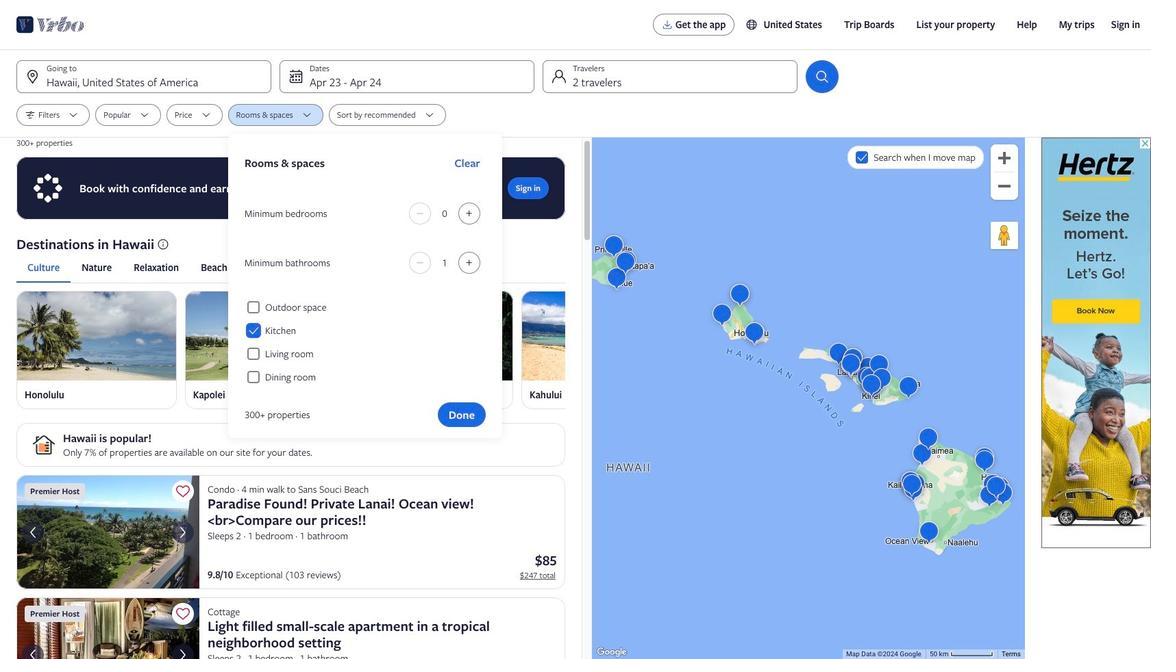 Task type: describe. For each thing, give the bounding box(es) containing it.
search image
[[814, 69, 830, 85]]

increase bathrooms image
[[461, 258, 478, 269]]

increase bedrooms image
[[461, 208, 478, 219]]

nighttime view of entry. solar lights on patio and string lights in yard image
[[16, 598, 199, 660]]

2 primary image image from the left
[[185, 291, 345, 381]]

show previous image for paradise found! private lanai! ocean view!<br>compare our prices!! image
[[25, 525, 41, 541]]

on waikiiki's edge, the lanai faces away from city w/ this view to the right... image
[[16, 476, 199, 590]]

show next image for paradise found! private lanai! ocean view!<br>compare our prices!! image
[[175, 525, 191, 541]]

google image
[[595, 646, 628, 660]]

next destination image
[[557, 342, 574, 359]]

decrease bedrooms image
[[412, 208, 428, 219]]

4 primary image image from the left
[[521, 291, 682, 381]]

download the app button image
[[662, 19, 673, 30]]



Task type: vqa. For each thing, say whether or not it's contained in the screenshot.
Vrbo Logo
yes



Task type: locate. For each thing, give the bounding box(es) containing it.
about these results image
[[157, 238, 169, 251]]

map region
[[592, 138, 1025, 660]]

3 primary image image from the left
[[353, 291, 513, 381]]

vrbo logo image
[[16, 14, 84, 36]]

small image
[[746, 19, 764, 31]]

decrease bathrooms image
[[412, 258, 428, 269]]

1 primary image image from the left
[[16, 291, 177, 381]]

show next image for light filled small-scale apartment in a tropical neighborhood setting image
[[175, 647, 191, 660]]

primary image image
[[16, 291, 177, 381], [185, 291, 345, 381], [353, 291, 513, 381], [521, 291, 682, 381]]

tab list
[[16, 253, 565, 283]]

show previous image for light filled small-scale apartment in a tropical neighborhood setting image
[[25, 647, 41, 660]]



